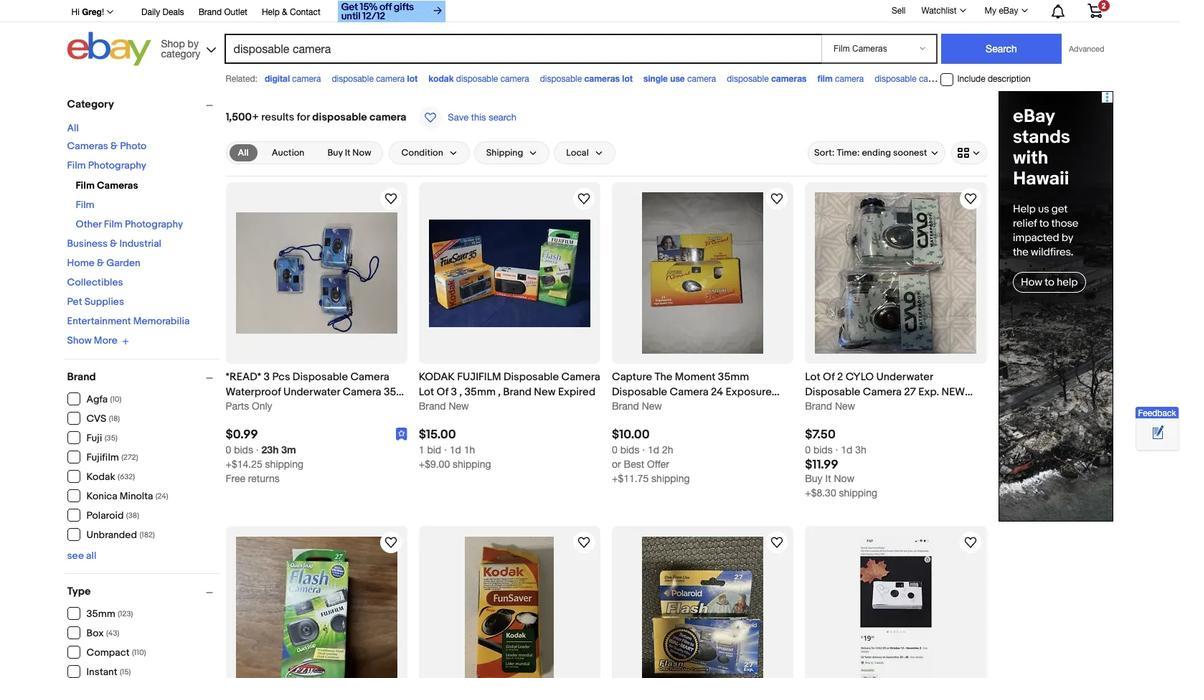 Task type: locate. For each thing, give the bounding box(es) containing it.
digital camera
[[265, 73, 321, 84]]

home
[[67, 257, 95, 269]]

· up the best
[[642, 444, 645, 456]]

my ebay link
[[977, 2, 1034, 19]]

1 lot from the left
[[407, 73, 418, 84]]

& up the garden
[[110, 237, 117, 250]]

disposable inside the capture the moment 35mm disposable camera 24 exposure with flash
[[612, 385, 667, 399]]

now down $11.99
[[834, 473, 855, 485]]

0 horizontal spatial brand new
[[612, 401, 662, 412]]

all inside main content
[[238, 147, 249, 159]]

of
[[823, 370, 835, 384], [437, 385, 449, 399]]

kodak fujifilm disposable camera lot of 3 , 35mm , brand new expired brand new
[[419, 370, 600, 412]]

disposable up "sealed,"
[[805, 385, 861, 399]]

get an extra 15% off image
[[338, 1, 445, 22]]

lot for camera
[[407, 73, 418, 84]]

0 vertical spatial 2
[[1102, 1, 1106, 10]]

all down category
[[67, 122, 79, 134]]

2 cameras from the left
[[771, 73, 807, 84]]

condition
[[401, 147, 443, 159]]

shipping inside $15.00 1 bid · 1d 1h +$9.00 shipping
[[453, 459, 491, 470]]

1 horizontal spatial brand new
[[805, 401, 855, 412]]

camera
[[292, 74, 321, 84], [376, 74, 405, 84], [501, 74, 529, 84], [687, 74, 716, 84], [835, 74, 864, 84], [919, 74, 948, 84], [370, 110, 406, 124]]

2 horizontal spatial 35mm
[[718, 370, 749, 384]]

disposable right used at the top
[[1001, 74, 1043, 84]]

camera inside main content
[[370, 110, 406, 124]]

(110)
[[132, 648, 146, 657]]

$15.00
[[419, 428, 456, 442]]

1 horizontal spatial cameras
[[771, 73, 807, 84]]

1 vertical spatial 3
[[451, 385, 457, 399]]

all link down 1,500
[[229, 144, 257, 161]]

brand
[[198, 7, 222, 17], [67, 370, 96, 384], [503, 385, 532, 399], [419, 401, 446, 412], [612, 401, 639, 412], [805, 401, 832, 412]]

brand up agfa
[[67, 370, 96, 384]]

2 brand new from the left
[[805, 401, 855, 412]]

2 bids from the left
[[620, 444, 640, 456]]

flash
[[637, 401, 662, 414]]

compact
[[86, 646, 130, 659]]

2 horizontal spatial 0
[[805, 444, 811, 456]]

underwater up 27
[[876, 370, 933, 384]]

the
[[655, 370, 673, 384]]

camera right film
[[835, 74, 864, 84]]

sort:
[[814, 147, 835, 159]]

photography up industrial
[[125, 218, 183, 230]]

disposable inside the disposable cameras
[[727, 74, 769, 84]]

camera inside lot of 2 cylo underwater disposable camera  27 exp. new sealed, vacation ready!
[[863, 385, 902, 399]]

camera
[[350, 370, 389, 384], [561, 370, 600, 384], [343, 385, 381, 399], [670, 385, 709, 399], [863, 385, 902, 399]]

buy down $11.99
[[805, 473, 823, 485]]

0 horizontal spatial of
[[437, 385, 449, 399]]

0 inside the $10.00 0 bids · 1d 2h or best offer +$11.75 shipping
[[612, 444, 618, 456]]

0 horizontal spatial lot
[[407, 73, 418, 84]]

+$11.75
[[612, 473, 649, 485]]

1 · from the left
[[256, 444, 259, 456]]

main content containing $0.99
[[220, 91, 993, 678]]

brand new
[[612, 401, 662, 412], [805, 401, 855, 412]]

2 inside lot of 2 cylo underwater disposable camera  27 exp. new sealed, vacation ready!
[[837, 370, 843, 384]]

2 1d from the left
[[648, 444, 660, 456]]

1 , from the left
[[459, 385, 462, 399]]

kodak
[[86, 471, 115, 483]]

outlet
[[224, 7, 247, 17]]

1 horizontal spatial it
[[826, 473, 831, 485]]

disposable down search for anything text box
[[540, 74, 582, 84]]

konica
[[86, 490, 117, 502]]

disposable down the capture
[[612, 385, 667, 399]]

0 horizontal spatial 3
[[264, 370, 270, 384]]

camera inside the capture the moment 35mm disposable camera 24 exposure with flash
[[670, 385, 709, 399]]

1 horizontal spatial 35mm
[[465, 385, 496, 399]]

single
[[644, 73, 668, 84]]

camera down disposable camera lot on the top left
[[370, 110, 406, 124]]

$0.99
[[226, 428, 258, 442]]

polaroid (38)
[[86, 509, 139, 522]]

4 · from the left
[[836, 444, 838, 456]]

disposable inside main content
[[312, 110, 367, 124]]

it down $11.99
[[826, 473, 831, 485]]

0 vertical spatial of
[[823, 370, 835, 384]]

+$14.25
[[226, 459, 262, 470]]

· up $11.99
[[836, 444, 838, 456]]

cameras left film
[[771, 73, 807, 84]]

camera inside the kodak disposable camera
[[501, 74, 529, 84]]

camera up vacation
[[863, 385, 902, 399]]

1 bids from the left
[[234, 444, 253, 456]]

cameras
[[67, 140, 108, 152], [97, 179, 138, 192]]

0 vertical spatial underwater
[[876, 370, 933, 384]]

polaroid disposable 35mm camera 27 exposure 400 speed one time use retro vintage image
[[642, 536, 764, 678]]

1 horizontal spatial lot
[[805, 370, 821, 384]]

0 horizontal spatial underwater
[[283, 385, 340, 399]]

camera left kodak
[[376, 74, 405, 84]]

camera down moment
[[670, 385, 709, 399]]

type
[[67, 584, 91, 598]]

3 left pcs at the left
[[264, 370, 270, 384]]

$10.00
[[612, 428, 650, 442]]

0 vertical spatial it
[[345, 147, 350, 159]]

1,500
[[226, 110, 252, 124]]

new left expired on the bottom of the page
[[534, 385, 556, 399]]

0 horizontal spatial 1d
[[450, 444, 461, 456]]

0 horizontal spatial now
[[353, 147, 371, 159]]

disposable right film camera
[[875, 74, 917, 84]]

35mm inside kodak fujifilm disposable camera lot of 3 , 35mm , brand new expired brand new
[[465, 385, 496, 399]]

lot down the kodak
[[419, 385, 434, 399]]

other film photography link
[[76, 218, 183, 230]]

1d for $10.00
[[648, 444, 660, 456]]

of up "sealed,"
[[823, 370, 835, 384]]

1 vertical spatial cameras
[[97, 179, 138, 192]]

shipping inside the $10.00 0 bids · 1d 2h or best offer +$11.75 shipping
[[652, 473, 690, 485]]

all down 1,500
[[238, 147, 249, 159]]

3 · from the left
[[642, 444, 645, 456]]

collectibles link
[[67, 276, 123, 288]]

disposable inside the kodak disposable camera
[[456, 74, 498, 84]]

kodak
[[419, 370, 455, 384]]

photography down cameras & photo
[[88, 159, 146, 171]]

1 vertical spatial buy
[[805, 473, 823, 485]]

3 bids from the left
[[814, 444, 833, 456]]

of inside kodak fujifilm disposable camera lot of 3 , 35mm , brand new expired brand new
[[437, 385, 449, 399]]

1 horizontal spatial buy
[[805, 473, 823, 485]]

· left '23h'
[[256, 444, 259, 456]]

3 down the kodak
[[451, 385, 457, 399]]

1 horizontal spatial ,
[[498, 385, 501, 399]]

1 horizontal spatial bids
[[620, 444, 640, 456]]

shipping down "1h"
[[453, 459, 491, 470]]

underwater down pcs at the left
[[283, 385, 340, 399]]

1 horizontal spatial lot
[[622, 73, 633, 84]]

0 inside $7.50 0 bids · 1d 3h $11.99 buy it now +$8.30 shipping
[[805, 444, 811, 456]]

0 down "$7.50"
[[805, 444, 811, 456]]

(b3)
[[247, 401, 265, 414]]

shipping down offer
[[652, 473, 690, 485]]

photography
[[88, 159, 146, 171], [125, 218, 183, 230]]

1 vertical spatial now
[[834, 473, 855, 485]]

(18)
[[109, 414, 120, 423]]

1 vertical spatial lot
[[419, 385, 434, 399]]

cameras for disposable cameras lot
[[584, 73, 620, 84]]

& left photo
[[110, 140, 118, 152]]

0 vertical spatial all
[[67, 122, 79, 134]]

lot left single
[[622, 73, 633, 84]]

parts
[[226, 401, 249, 412]]

(38)
[[126, 511, 139, 520]]

1 vertical spatial 2
[[837, 370, 843, 384]]

bids inside $7.50 0 bids · 1d 3h $11.99 buy it now +$8.30 shipping
[[814, 444, 833, 456]]

exposure
[[726, 385, 772, 399]]

camera inside single use camera
[[687, 74, 716, 84]]

camera inside digital camera
[[292, 74, 321, 84]]

show more button
[[67, 334, 129, 347]]

0 down $0.99
[[226, 444, 231, 456]]

None submit
[[941, 34, 1062, 64]]

0 horizontal spatial all
[[67, 122, 79, 134]]

All selected text field
[[238, 146, 249, 159]]

lot of 2 cylo underwater disposable camera  27 exp. new sealed, vacation ready!
[[805, 370, 965, 414]]

bids up $11.99
[[814, 444, 833, 456]]

disposable right kodak
[[456, 74, 498, 84]]

all link
[[67, 122, 79, 134], [229, 144, 257, 161]]

brand up "$7.50"
[[805, 401, 832, 412]]

2 up "advanced" link
[[1102, 1, 1106, 10]]

shipping inside the 0 bids · 23h 3m +$14.25 shipping free returns
[[265, 459, 304, 470]]

1 horizontal spatial 1d
[[648, 444, 660, 456]]

1 vertical spatial 35mm
[[465, 385, 496, 399]]

it down 1,500 + results for disposable camera
[[345, 147, 350, 159]]

1 vertical spatial underwater
[[283, 385, 340, 399]]

bids up the +$14.25
[[234, 444, 253, 456]]

1d inside the $10.00 0 bids · 1d 2h or best offer +$11.75 shipping
[[648, 444, 660, 456]]

1 vertical spatial it
[[826, 473, 831, 485]]

buy inside $7.50 0 bids · 1d 3h $11.99 buy it now +$8.30 shipping
[[805, 473, 823, 485]]

watch lot of 2 cylo underwater disposable camera  27 exp. new sealed, vacation ready! image
[[962, 190, 979, 207]]

bids inside the $10.00 0 bids · 1d 2h or best offer +$11.75 shipping
[[620, 444, 640, 456]]

0 vertical spatial 35mm
[[718, 370, 749, 384]]

2 horizontal spatial 1d
[[841, 444, 853, 456]]

2 lot from the left
[[622, 73, 633, 84]]

1 vertical spatial photography
[[125, 218, 183, 230]]

digital
[[265, 73, 290, 84]]

& inside account navigation
[[282, 7, 287, 17]]

shipping right +$8.30
[[839, 488, 878, 499]]

35mm down 'fujifilm'
[[465, 385, 496, 399]]

disposable up 1,500 + results for disposable camera
[[332, 74, 374, 84]]

· inside the $10.00 0 bids · 1d 2h or best offer +$11.75 shipping
[[642, 444, 645, 456]]

watchlist link
[[914, 2, 973, 19]]

advertisement region
[[998, 91, 1113, 522]]

best
[[624, 459, 644, 470]]

brand new down the capture
[[612, 401, 662, 412]]

film up business & industrial link
[[104, 218, 123, 230]]

1 vertical spatial all
[[238, 147, 249, 159]]

fuji
[[86, 432, 102, 444]]

2 left cylo
[[837, 370, 843, 384]]

disposable inside disposable camera bulk
[[875, 74, 917, 84]]

brand up $15.00
[[419, 401, 446, 412]]

shipping
[[486, 147, 523, 159]]

& for industrial
[[110, 237, 117, 250]]

1 horizontal spatial 0
[[612, 444, 618, 456]]

0 horizontal spatial bids
[[234, 444, 253, 456]]

camera up expired on the bottom of the page
[[561, 370, 600, 384]]

1d left "1h"
[[450, 444, 461, 456]]

cameras down "film photography" link
[[97, 179, 138, 192]]

1 1d from the left
[[450, 444, 461, 456]]

3m
[[281, 444, 296, 456]]

2 inside 2 link
[[1102, 1, 1106, 10]]

watch capture the moment 35mm disposable camera 24 exposure with flash image
[[769, 190, 786, 207]]

shipping
[[265, 459, 304, 470], [453, 459, 491, 470], [652, 473, 690, 485], [839, 488, 878, 499]]

0 vertical spatial photography
[[88, 159, 146, 171]]

cvs (18)
[[86, 413, 120, 425]]

bid
[[427, 444, 441, 456]]

auction
[[272, 147, 305, 159]]

brand new up "$7.50"
[[805, 401, 855, 412]]

1d for $7.50
[[841, 444, 853, 456]]

camera left 35
[[343, 385, 381, 399]]

all link down category
[[67, 122, 79, 134]]

sealed,
[[805, 401, 841, 414]]

capture the moment 35mm disposable camera 24 exposure with flash image
[[642, 192, 764, 354]]

film camera
[[818, 73, 864, 84]]

0 horizontal spatial 35mm
[[86, 608, 115, 620]]

camera up 35
[[350, 370, 389, 384]]

description
[[988, 74, 1031, 84]]

1 horizontal spatial 3
[[451, 385, 457, 399]]

0 for $10.00
[[612, 444, 618, 456]]

camera down search for anything text box
[[501, 74, 529, 84]]

· for $10.00
[[642, 444, 645, 456]]

2h
[[662, 444, 673, 456]]

2 vertical spatial 35mm
[[86, 608, 115, 620]]

1 horizontal spatial now
[[834, 473, 855, 485]]

1 cameras from the left
[[584, 73, 620, 84]]

business & industrial link
[[67, 237, 161, 250]]

only
[[252, 401, 272, 412]]

*read*
[[226, 370, 261, 384]]

now down 1,500 + results for disposable camera
[[353, 147, 371, 159]]

buy down 1,500 + results for disposable camera
[[327, 147, 343, 159]]

0 horizontal spatial ,
[[459, 385, 462, 399]]

lot up "sealed,"
[[805, 370, 821, 384]]

bids up the best
[[620, 444, 640, 456]]

1 0 from the left
[[226, 444, 231, 456]]

underwater inside lot of 2 cylo underwater disposable camera  27 exp. new sealed, vacation ready!
[[876, 370, 933, 384]]

konica minolta (24)
[[86, 490, 168, 502]]

1
[[419, 444, 424, 456]]

35mm up 'exposure'
[[718, 370, 749, 384]]

· inside $15.00 1 bid · 1d 1h +$9.00 shipping
[[444, 444, 447, 456]]

1 horizontal spatial of
[[823, 370, 835, 384]]

camera inside film camera
[[835, 74, 864, 84]]

1 vertical spatial of
[[437, 385, 449, 399]]

35
[[384, 385, 396, 399]]

1 horizontal spatial all
[[238, 147, 249, 159]]

1d left 2h
[[648, 444, 660, 456]]

shipping inside $7.50 0 bids · 1d 3h $11.99 buy it now +$8.30 shipping
[[839, 488, 878, 499]]

0 horizontal spatial 0
[[226, 444, 231, 456]]

0 vertical spatial lot
[[805, 370, 821, 384]]

2 · from the left
[[444, 444, 447, 456]]

2 horizontal spatial bids
[[814, 444, 833, 456]]

3 0 from the left
[[805, 444, 811, 456]]

cameras down the shop by category banner
[[584, 73, 620, 84]]

35mm up "box (43)"
[[86, 608, 115, 620]]

camera right "use"
[[687, 74, 716, 84]]

0 vertical spatial buy
[[327, 147, 343, 159]]

disposable inside disposable camera lot
[[332, 74, 374, 84]]

&
[[282, 7, 287, 17], [110, 140, 118, 152], [110, 237, 117, 250], [97, 257, 104, 269]]

3 1d from the left
[[841, 444, 853, 456]]

save this search button
[[415, 105, 521, 130]]

1 vertical spatial all link
[[229, 144, 257, 161]]

0 horizontal spatial 2
[[837, 370, 843, 384]]

pet supplies link
[[67, 296, 124, 308]]

2 0 from the left
[[612, 444, 618, 456]]

auction link
[[263, 144, 313, 161]]

2 link
[[1079, 0, 1111, 21]]

disposable right pcs at the left
[[293, 370, 348, 384]]

camera left bulk
[[919, 74, 948, 84]]

or
[[612, 459, 621, 470]]

camera right digital
[[292, 74, 321, 84]]

shop by category
[[161, 38, 200, 59]]

single use camera
[[644, 73, 716, 84]]

polaroid
[[86, 509, 124, 522]]

disposable right single use camera
[[727, 74, 769, 84]]

kodak disposable camera
[[428, 73, 529, 84]]

1 horizontal spatial underwater
[[876, 370, 933, 384]]

· right bid
[[444, 444, 447, 456]]

now inside $7.50 0 bids · 1d 3h $11.99 buy it now +$8.30 shipping
[[834, 473, 855, 485]]

main content
[[220, 91, 993, 678]]

entertainment memorabilia link
[[67, 315, 190, 327]]

0 horizontal spatial all link
[[67, 122, 79, 134]]

cameras up the "film photography"
[[67, 140, 108, 152]]

minolta
[[120, 490, 153, 502]]

(10)
[[110, 395, 122, 404]]

0 vertical spatial 3
[[264, 370, 270, 384]]

0 horizontal spatial lot
[[419, 385, 434, 399]]

1d inside $15.00 1 bid · 1d 1h +$9.00 shipping
[[450, 444, 461, 456]]

brand left outlet
[[198, 7, 222, 17]]

shipping down 3m
[[265, 459, 304, 470]]

disposable right for
[[312, 110, 367, 124]]

my
[[985, 6, 997, 16]]

1d left 3h
[[841, 444, 853, 456]]

35mm inside the capture the moment 35mm disposable camera 24 exposure with flash
[[718, 370, 749, 384]]

local
[[566, 147, 589, 159]]

0 horizontal spatial cameras
[[584, 73, 620, 84]]

1 brand new from the left
[[612, 401, 662, 412]]

1d inside $7.50 0 bids · 1d 3h $11.99 buy it now +$8.30 shipping
[[841, 444, 853, 456]]

category button
[[67, 98, 219, 111]]

new
[[534, 385, 556, 399], [449, 401, 469, 412], [642, 401, 662, 412], [835, 401, 855, 412]]

& right help
[[282, 7, 287, 17]]

lot left kodak
[[407, 73, 418, 84]]

· inside $7.50 0 bids · 1d 3h $11.99 buy it now +$8.30 shipping
[[836, 444, 838, 456]]

1 horizontal spatial 2
[[1102, 1, 1106, 10]]

bids for $7.50
[[814, 444, 833, 456]]

sort: time: ending soonest button
[[808, 141, 945, 164]]

contact
[[290, 7, 320, 17]]

lot
[[407, 73, 418, 84], [622, 73, 633, 84]]

0 up or
[[612, 444, 618, 456]]

watch polaroid disposable 35mm camera 27 exposure 400 speed one time use retro vintage image
[[769, 534, 786, 551]]

brand new for $7.50
[[805, 401, 855, 412]]

camera inside disposable camera bulk
[[919, 74, 948, 84]]

disposable up expired on the bottom of the page
[[504, 370, 559, 384]]

used
[[978, 73, 998, 84]]

of down the kodak
[[437, 385, 449, 399]]



Task type: vqa. For each thing, say whether or not it's contained in the screenshot.
Brand inside the "Account" NAVIGATION
yes



Task type: describe. For each thing, give the bounding box(es) containing it.
3 inside kodak fujifilm disposable camera lot of 3 , 35mm , brand new expired brand new
[[451, 385, 457, 399]]

entertainment
[[67, 315, 131, 327]]

waterproof
[[226, 385, 281, 399]]

fujifilm
[[86, 451, 119, 464]]

disposable camera lot
[[332, 73, 418, 84]]

search
[[489, 112, 517, 123]]

shop by category banner
[[63, 0, 1113, 70]]

27
[[904, 385, 916, 399]]

lot inside kodak fujifilm disposable camera lot of 3 , 35mm , brand new expired brand new
[[419, 385, 434, 399]]

kodak fujifilm disposable camera lot of 3 , 35mm , brand new expired heading
[[419, 370, 600, 399]]

cameras & photo link
[[67, 140, 147, 152]]

shop by category button
[[155, 32, 219, 63]]

for
[[297, 110, 310, 124]]

new down cylo
[[835, 401, 855, 412]]

1 horizontal spatial all link
[[229, 144, 257, 161]]

kodak (632)
[[86, 471, 135, 483]]

buy it now
[[327, 147, 371, 159]]

by
[[188, 38, 199, 49]]

film link
[[76, 199, 94, 211]]

watch siv film cameras 36 pos power flash hd one time use disposable image
[[962, 534, 979, 551]]

film up film link
[[76, 179, 95, 192]]

disposable cameras lot
[[540, 73, 633, 84]]

*read*  3 pcs disposable camera waterproof underwater  camera 35 mm (b3) image
[[236, 212, 397, 334]]

cameras inside film cameras film other film photography
[[97, 179, 138, 192]]

ebay
[[999, 6, 1019, 16]]

2 , from the left
[[498, 385, 501, 399]]

(43)
[[106, 629, 119, 638]]

time:
[[837, 147, 860, 159]]

+$8.30
[[805, 488, 836, 499]]

film photography link
[[67, 159, 146, 171]]

Search for anything text field
[[226, 35, 819, 62]]

0 for $7.50
[[805, 444, 811, 456]]

disposable inside kodak fujifilm disposable camera lot of 3 , 35mm , brand new expired brand new
[[504, 370, 559, 384]]

underwater inside *read*  3 pcs disposable camera waterproof underwater  camera 35 mm (b3)
[[283, 385, 340, 399]]

free
[[226, 473, 245, 485]]

sort: time: ending soonest
[[814, 147, 927, 159]]

bids for $10.00
[[620, 444, 640, 456]]

new right with at the bottom right of the page
[[642, 401, 662, 412]]

camera inside disposable camera lot
[[376, 74, 405, 84]]

memorabilia
[[133, 315, 190, 327]]

sell link
[[885, 5, 912, 16]]

lot of 2 cylo underwater disposable camera  27 exp. new sealed, vacation ready! link
[[805, 370, 987, 414]]

· inside the 0 bids · 23h 3m +$14.25 shipping free returns
[[256, 444, 259, 456]]

1d for $15.00
[[450, 444, 461, 456]]

kodak funsaver 35mm disposable camera with flash 27 exposures 2013 new sealed image
[[465, 536, 554, 678]]

(272)
[[121, 453, 138, 462]]

disposable camera bulk
[[875, 73, 968, 84]]

capture
[[612, 370, 652, 384]]

watchlist
[[922, 6, 957, 16]]

help
[[262, 7, 280, 17]]

disposable inside disposable cameras lot
[[540, 74, 582, 84]]

(15) link
[[67, 665, 131, 678]]

fujifilm (272)
[[86, 451, 138, 464]]

agfa
[[86, 393, 108, 405]]

pet
[[67, 296, 82, 308]]

0 vertical spatial all link
[[67, 122, 79, 134]]

(15)
[[118, 667, 131, 677]]

industrial
[[119, 237, 161, 250]]

brand outlet
[[198, 7, 247, 17]]

35mm (123)
[[86, 608, 133, 620]]

show
[[67, 335, 92, 347]]

advanced link
[[1062, 34, 1112, 63]]

home & garden link
[[67, 257, 140, 269]]

& for contact
[[282, 7, 287, 17]]

$10.00 0 bids · 1d 2h or best offer +$11.75 shipping
[[612, 428, 690, 485]]

watch *read*  3 pcs disposable camera waterproof underwater  camera 35 mm (b3) image
[[382, 190, 399, 207]]

0 inside the 0 bids · 23h 3m +$14.25 shipping free returns
[[226, 444, 231, 456]]

film photography
[[67, 159, 146, 171]]

moment
[[675, 370, 716, 384]]

expired
[[558, 385, 596, 399]]

category
[[67, 98, 114, 111]]

capture the moment 35mm disposable camera 24 exposure with flash heading
[[612, 370, 780, 414]]

fuji film quick snap flash disposable camera 27 exp continuous flash nip image
[[236, 536, 397, 678]]

local button
[[554, 141, 615, 164]]

camera inside kodak fujifilm disposable camera lot of 3 , 35mm , brand new expired brand new
[[561, 370, 600, 384]]

*read*  3 pcs disposable camera waterproof underwater  camera 35 mm (b3) heading
[[226, 370, 404, 414]]

*read*  3 pcs disposable camera waterproof underwater  camera 35 mm (b3) link
[[226, 370, 407, 414]]

$15.00 1 bid · 1d 1h +$9.00 shipping
[[419, 428, 491, 470]]

brand new for $10.00
[[612, 401, 662, 412]]

+$9.00
[[419, 459, 450, 470]]

more
[[94, 335, 117, 347]]

+
[[252, 110, 259, 124]]

lot of 2 cylo underwater disposable camera  27 exp. new sealed, vacation ready! image
[[815, 192, 977, 354]]

brand up $10.00
[[612, 401, 639, 412]]

kodak fujifilm disposable camera lot of 3 , 35mm , brand new expired link
[[419, 370, 601, 400]]

3 inside *read*  3 pcs disposable camera waterproof underwater  camera 35 mm (b3)
[[264, 370, 270, 384]]

listing options selector. gallery view selected. image
[[958, 147, 980, 159]]

type button
[[67, 584, 219, 598]]

siv film cameras 36 pos power flash hd one time use disposable image
[[859, 536, 933, 678]]

0 bids · 23h 3m +$14.25 shipping free returns
[[226, 444, 304, 485]]

brand left expired on the bottom of the page
[[503, 385, 532, 399]]

photo
[[120, 140, 147, 152]]

film down cameras & photo
[[67, 159, 86, 171]]

23h
[[262, 444, 279, 456]]

0 vertical spatial now
[[353, 147, 371, 159]]

kodak fujifilm disposable camera lot of 3 , 35mm , brand new expired image
[[429, 219, 590, 327]]

· for $7.50
[[836, 444, 838, 456]]

see
[[67, 549, 84, 561]]

other
[[76, 218, 102, 230]]

new down 'fujifilm'
[[449, 401, 469, 412]]

cameras for disposable cameras
[[771, 73, 807, 84]]

watch fuji film quick snap flash disposable camera 27 exp continuous flash nip image
[[382, 534, 399, 551]]

$11.99
[[805, 458, 839, 472]]

my ebay
[[985, 6, 1019, 16]]

new
[[942, 385, 965, 399]]

this
[[471, 112, 486, 123]]

ready!
[[889, 401, 920, 414]]

$7.50
[[805, 428, 836, 442]]

disposable inside *read*  3 pcs disposable camera waterproof underwater  camera 35 mm (b3)
[[293, 370, 348, 384]]

capture the moment 35mm disposable camera 24 exposure with flash link
[[612, 370, 794, 414]]

account navigation
[[63, 0, 1113, 24]]

0 horizontal spatial buy
[[327, 147, 343, 159]]

film up other
[[76, 199, 94, 211]]

daily deals
[[141, 7, 184, 17]]

show more
[[67, 335, 117, 347]]

disposable inside used disposable
[[1001, 74, 1043, 84]]

watch kodak funsaver 35mm disposable camera with flash 27 exposures 2013 new sealed image
[[575, 534, 593, 551]]

· for $15.00
[[444, 444, 447, 456]]

lot of 2 cylo underwater disposable camera  27 exp. new sealed, vacation ready! heading
[[805, 370, 973, 414]]

brand inside account navigation
[[198, 7, 222, 17]]

it inside $7.50 0 bids · 1d 3h $11.99 buy it now +$8.30 shipping
[[826, 473, 831, 485]]

0 vertical spatial cameras
[[67, 140, 108, 152]]

1,500 + results for disposable camera
[[226, 110, 406, 124]]

& right home
[[97, 257, 104, 269]]

& for photo
[[110, 140, 118, 152]]

ending
[[862, 147, 891, 159]]

brand outlet link
[[198, 5, 247, 21]]

mm
[[226, 401, 244, 414]]

collectibles
[[67, 276, 123, 288]]

none submit inside the shop by category banner
[[941, 34, 1062, 64]]

daily deals link
[[141, 5, 184, 21]]

fuji (35)
[[86, 432, 118, 444]]

bulk
[[950, 73, 968, 84]]

lot inside lot of 2 cylo underwater disposable camera  27 exp. new sealed, vacation ready!
[[805, 370, 821, 384]]

disposable cameras
[[727, 73, 807, 84]]

disposable inside lot of 2 cylo underwater disposable camera  27 exp. new sealed, vacation ready!
[[805, 385, 861, 399]]

hi
[[71, 7, 80, 17]]

bids inside the 0 bids · 23h 3m +$14.25 shipping free returns
[[234, 444, 253, 456]]

lot for cameras
[[622, 73, 633, 84]]

0 horizontal spatial it
[[345, 147, 350, 159]]

watch kodak fujifilm disposable camera lot of 3 , 35mm , brand new expired image
[[575, 190, 593, 207]]

photography inside film cameras film other film photography
[[125, 218, 183, 230]]

shipping button
[[474, 141, 550, 164]]

film cameras film other film photography
[[76, 179, 183, 230]]

parts only
[[226, 401, 272, 412]]

of inside lot of 2 cylo underwater disposable camera  27 exp. new sealed, vacation ready!
[[823, 370, 835, 384]]



